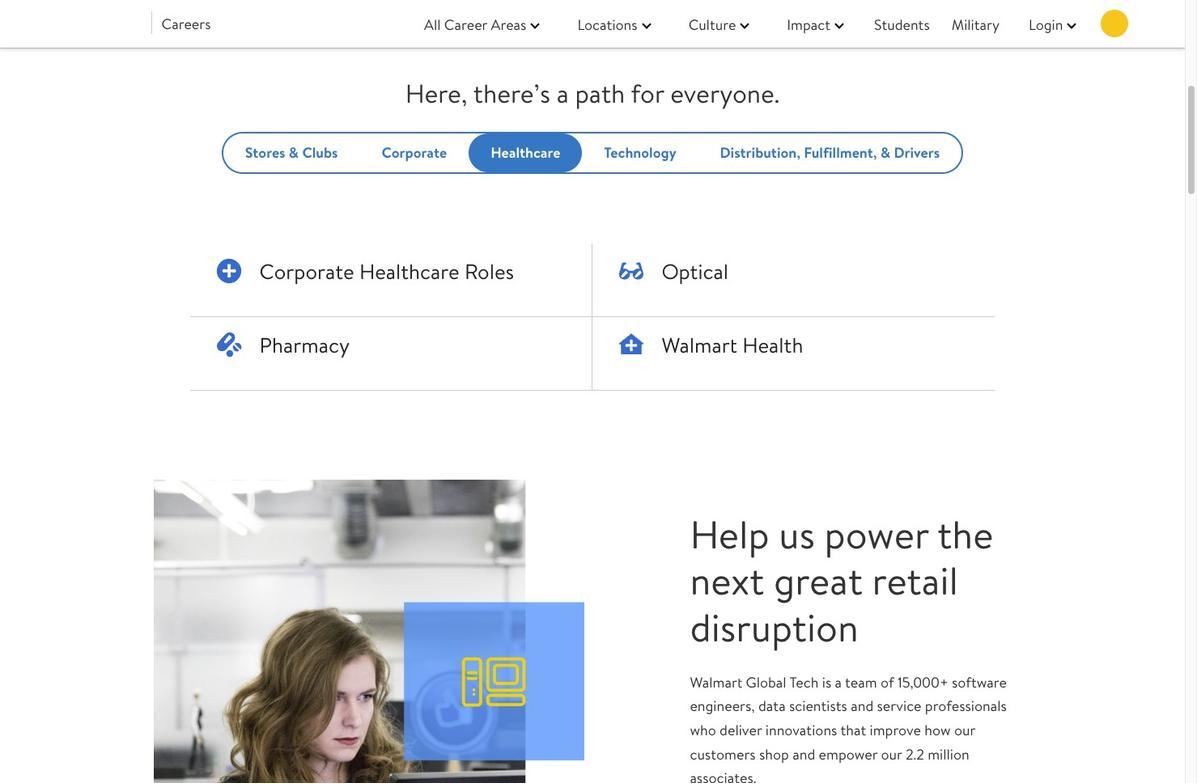 Task type: locate. For each thing, give the bounding box(es) containing it.
technology link
[[604, 143, 677, 163]]

distribution, fulfillment, & drivers link
[[720, 143, 940, 163]]

15,000+
[[898, 673, 949, 693]]

0 horizontal spatial a
[[557, 75, 569, 111]]

corporate down here,
[[382, 143, 447, 163]]

1 vertical spatial our
[[881, 745, 903, 765]]

career
[[444, 14, 488, 34]]

great
[[774, 554, 863, 608]]

healthcare
[[491, 143, 561, 163], [359, 256, 460, 286]]

a inside walmart global tech is a team of 15,000+ software engineers, data scientists and service professionals who deliver innovations that improve how our customers shop and empower our 2.2 million associates.
[[835, 673, 842, 693]]

who
[[690, 721, 716, 741]]

walmart up engineers,
[[690, 673, 743, 693]]

1 horizontal spatial and
[[851, 697, 874, 717]]

power
[[825, 508, 929, 562]]

careers
[[162, 14, 211, 34]]

optical link
[[593, 243, 995, 316]]

healthcare left roles
[[359, 256, 460, 286]]

scientists
[[789, 697, 848, 717]]

1 & from the left
[[289, 143, 299, 163]]

section
[[0, 0, 1185, 49]]

clubs
[[302, 143, 338, 163]]

and
[[851, 697, 874, 717], [793, 745, 816, 765]]

0 vertical spatial walmart
[[662, 330, 738, 359]]

that
[[841, 721, 867, 741]]

locations
[[578, 14, 638, 34]]

data
[[759, 697, 786, 717]]

empower
[[819, 745, 878, 765]]

0 horizontal spatial healthcare
[[359, 256, 460, 286]]

2.2
[[906, 745, 925, 765]]

here, there's a path for everyone.
[[405, 75, 780, 111]]

0 horizontal spatial our
[[881, 745, 903, 765]]

1 horizontal spatial healthcare
[[491, 143, 561, 163]]

Walmart Global Tech is a team of 15,000+ software engineers, data scientists and service professionals who deliver innovations that improve how our customers shop and empower our 2.2 million associates. text field
[[690, 671, 1032, 784]]

login link
[[1015, 13, 1085, 36]]

military link
[[945, 13, 1000, 36]]

and down innovations
[[793, 745, 816, 765]]

walmart inside walmart global tech is a team of 15,000+ software engineers, data scientists and service professionals who deliver innovations that improve how our customers shop and empower our 2.2 million associates.
[[690, 673, 743, 693]]

walmart global tech is a team of 15,000+ software engineers, data scientists and service professionals who deliver innovations that improve how our customers shop and empower our 2.2 million associates.
[[690, 673, 1007, 784]]

our down 'professionals'
[[955, 721, 976, 741]]

pharmacy link
[[190, 317, 592, 390]]

1 vertical spatial healthcare
[[359, 256, 460, 286]]

1 vertical spatial a
[[835, 673, 842, 693]]

0 vertical spatial corporate
[[382, 143, 447, 163]]

& left the drivers
[[881, 143, 891, 163]]

all career areas link
[[410, 13, 548, 36]]

2 & from the left
[[881, 143, 891, 163]]

culture
[[689, 14, 736, 34]]

a right the is
[[835, 673, 842, 693]]

of
[[881, 673, 894, 693]]

associates.
[[690, 769, 757, 784]]

walmart for walmart global tech is a team of 15,000+ software engineers, data scientists and service professionals who deliver innovations that improve how our customers shop and empower our 2.2 million associates.
[[690, 673, 743, 693]]

professionals
[[925, 697, 1007, 717]]

distribution, fulfillment, & drivers
[[720, 143, 940, 163]]

& left clubs
[[289, 143, 299, 163]]

corporate
[[382, 143, 447, 163], [260, 256, 354, 286]]

login
[[1029, 14, 1064, 34]]

corporate up "pharmacy"
[[260, 256, 354, 286]]

&
[[289, 143, 299, 163], [881, 143, 891, 163]]

1 horizontal spatial a
[[835, 673, 842, 693]]

1 vertical spatial walmart
[[690, 673, 743, 693]]

areas
[[491, 14, 527, 34]]

million
[[928, 745, 970, 765]]

a left "path"
[[557, 75, 569, 111]]

walmart left the health
[[662, 330, 738, 359]]

retail
[[873, 554, 959, 608]]

path
[[575, 75, 625, 111]]

0 horizontal spatial and
[[793, 745, 816, 765]]

corporate inside 'link'
[[260, 256, 354, 286]]

healthcare down there's
[[491, 143, 561, 163]]

fulfillment,
[[804, 143, 877, 163]]

all career areas
[[424, 14, 527, 34]]

1 horizontal spatial our
[[955, 721, 976, 741]]

1 vertical spatial corporate
[[260, 256, 354, 286]]

and down team
[[851, 697, 874, 717]]

students link
[[867, 13, 930, 36]]

our left the 2.2 at right bottom
[[881, 745, 903, 765]]

corporate link
[[382, 143, 447, 163]]

1 horizontal spatial &
[[881, 143, 891, 163]]

technology
[[604, 143, 677, 163]]

roles
[[465, 256, 514, 286]]

walmart
[[662, 330, 738, 359], [690, 673, 743, 693]]

the
[[938, 508, 994, 562]]

our
[[955, 721, 976, 741], [881, 745, 903, 765]]

1 horizontal spatial corporate
[[382, 143, 447, 163]]

how
[[925, 721, 951, 741]]

0 horizontal spatial corporate
[[260, 256, 354, 286]]

impact link
[[773, 13, 853, 36]]

customers
[[690, 745, 756, 765]]

help
[[690, 508, 770, 562]]

distribution,
[[720, 143, 801, 163]]

a
[[557, 75, 569, 111], [835, 673, 842, 693]]

optical
[[662, 256, 729, 286]]

0 horizontal spatial &
[[289, 143, 299, 163]]



Task type: describe. For each thing, give the bounding box(es) containing it.
global
[[746, 673, 787, 693]]

there's
[[473, 75, 551, 111]]

next
[[690, 554, 765, 608]]

health
[[743, 330, 804, 359]]

corporate for corporate 'link'
[[382, 143, 447, 163]]

disruption
[[690, 601, 859, 655]]

innovations
[[766, 721, 838, 741]]

deliver
[[720, 721, 762, 741]]

stores & clubs
[[245, 143, 338, 163]]

1 vertical spatial and
[[793, 745, 816, 765]]

shop
[[759, 745, 789, 765]]

impact
[[787, 14, 831, 34]]

for
[[631, 75, 664, 111]]

engineers,
[[690, 697, 755, 717]]

healthcare link
[[491, 143, 561, 163]]

0 vertical spatial a
[[557, 75, 569, 111]]

help us power the next great retail disruption
[[690, 508, 994, 655]]

team
[[845, 673, 877, 693]]

everyone.
[[671, 75, 780, 111]]

0 vertical spatial healthcare
[[491, 143, 561, 163]]

tech
[[790, 673, 819, 693]]

drivers
[[894, 143, 940, 163]]

military
[[952, 14, 1000, 34]]

pharmacy
[[260, 330, 350, 359]]

is
[[822, 673, 832, 693]]

locations link
[[563, 13, 660, 36]]

service
[[877, 697, 922, 717]]

software
[[952, 673, 1007, 693]]

us
[[779, 508, 815, 562]]

healthcare inside 'link'
[[359, 256, 460, 286]]

0 vertical spatial and
[[851, 697, 874, 717]]

corporate healthcare roles link
[[190, 243, 592, 316]]

stores & clubs link
[[245, 143, 338, 163]]

all
[[424, 14, 441, 34]]

home ecommerce feature 2 female image
[[154, 454, 585, 784]]

here,
[[405, 75, 468, 111]]

students
[[875, 14, 930, 34]]

walmart for walmart health
[[662, 330, 738, 359]]

improve
[[870, 721, 921, 741]]

walmart health
[[662, 330, 804, 359]]

careers link
[[56, 12, 211, 36]]

stores
[[245, 143, 285, 163]]

corporate for corporate healthcare roles
[[260, 256, 354, 286]]

culture link
[[674, 13, 758, 36]]

walmart health link
[[593, 317, 995, 390]]

corporate healthcare roles
[[260, 256, 514, 286]]

0 vertical spatial our
[[955, 721, 976, 741]]



Task type: vqa. For each thing, say whether or not it's contained in the screenshot.
Search Jobs section
no



